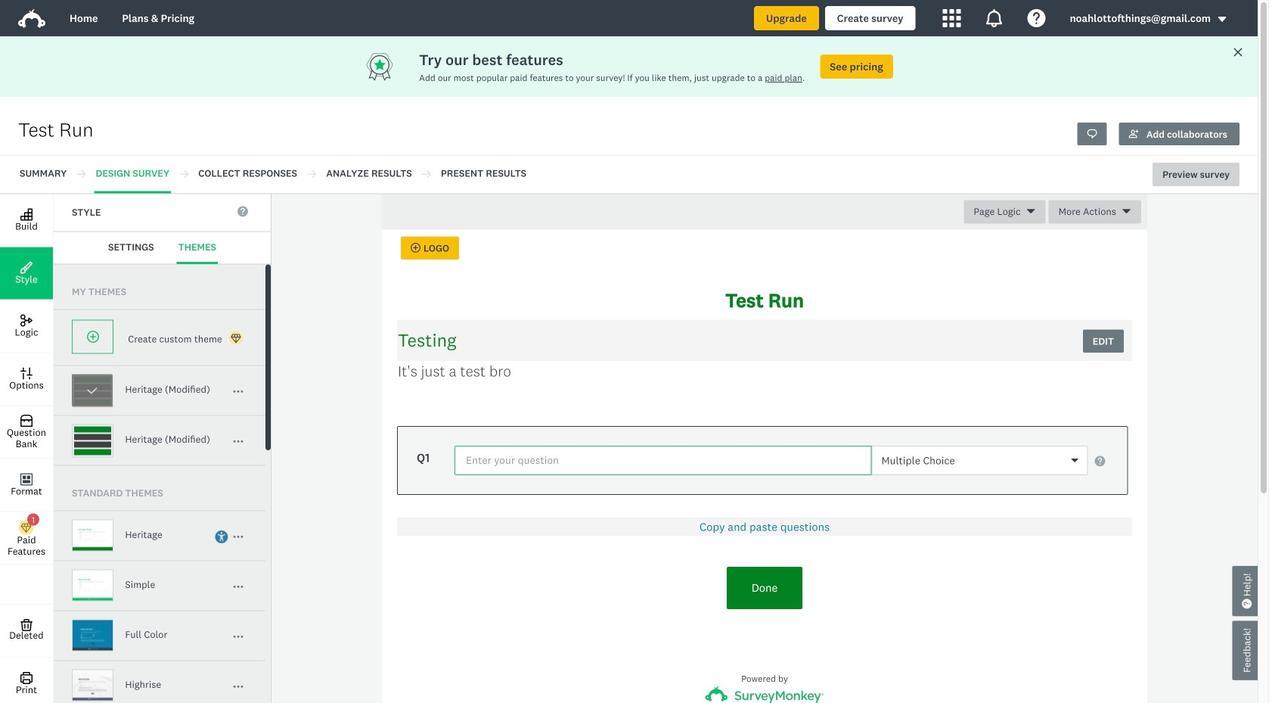 Task type: describe. For each thing, give the bounding box(es) containing it.
1 products icon image from the left
[[943, 9, 962, 27]]



Task type: locate. For each thing, give the bounding box(es) containing it.
1 horizontal spatial products icon image
[[986, 9, 1004, 27]]

dropdown arrow image
[[1218, 14, 1228, 25]]

help icon image
[[1028, 9, 1046, 27]]

2 products icon image from the left
[[986, 9, 1004, 27]]

surveymonkey image
[[706, 686, 825, 703]]

surveymonkey logo image
[[18, 9, 45, 28]]

rewards image
[[365, 51, 419, 82]]

0 horizontal spatial products icon image
[[943, 9, 962, 27]]

products icon image
[[943, 9, 962, 27], [986, 9, 1004, 27]]



